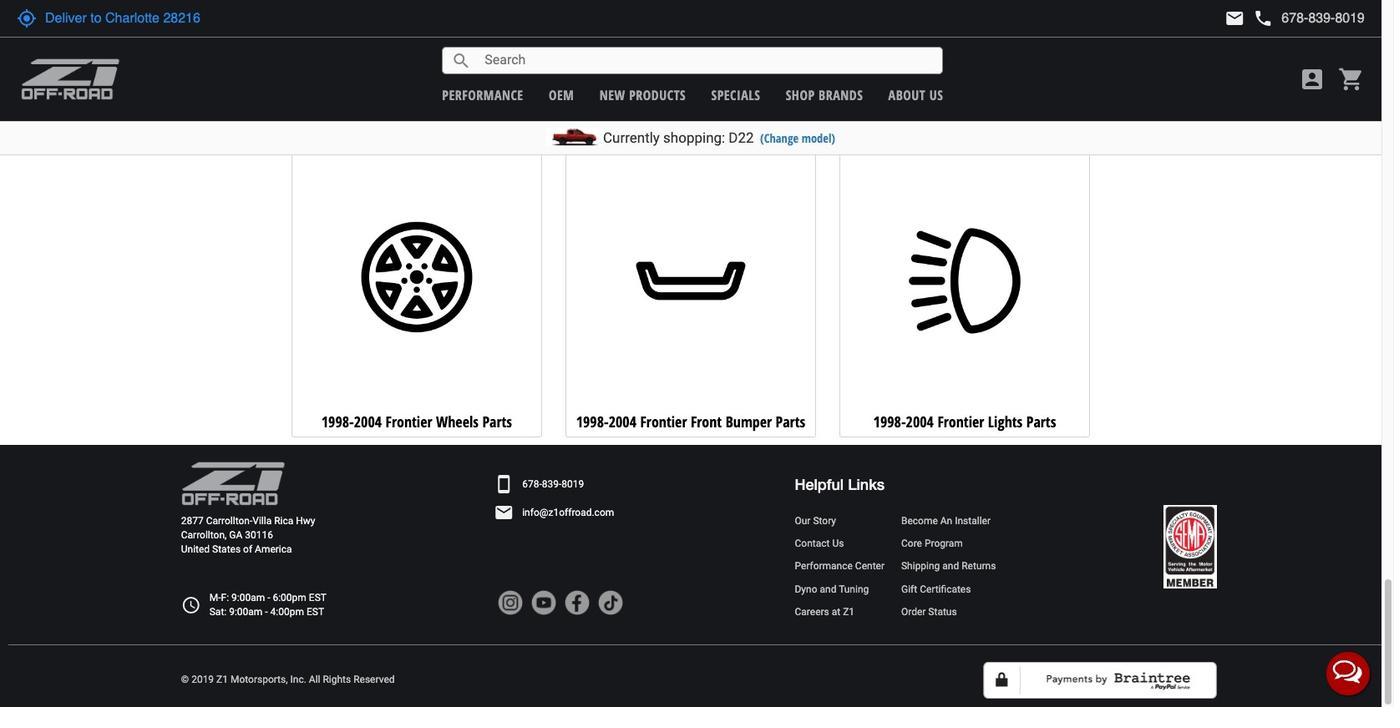 Task type: vqa. For each thing, say whether or not it's contained in the screenshot.
search
yes



Task type: describe. For each thing, give the bounding box(es) containing it.
1 vertical spatial -
[[265, 606, 268, 618]]

america
[[255, 544, 292, 556]]

Search search field
[[471, 48, 943, 73]]

smartphone 678-839-8019
[[494, 475, 584, 495]]

motorsports,
[[231, 674, 288, 686]]

lights
[[988, 412, 1023, 432]]

order
[[901, 606, 926, 618]]

carrollton-
[[206, 516, 253, 527]]

1998-2004 frontier front bumper parts
[[576, 412, 806, 432]]

f:
[[221, 592, 229, 604]]

gift certificates link
[[901, 583, 996, 597]]

mail phone
[[1225, 8, 1273, 28]]

d22wheels image
[[297, 161, 537, 401]]

tires
[[472, 102, 499, 122]]

email
[[494, 503, 514, 523]]

front
[[691, 412, 722, 432]]

© 2019 z1 motorsports, inc. all rights reserved
[[181, 674, 395, 686]]

1998-2004 frontier wheels / tires parts link
[[291, 0, 542, 128]]

1998-2004 frontier wheels / tires parts
[[301, 102, 533, 122]]

1998-2004 frontier lights parts
[[873, 412, 1056, 432]]

shop
[[786, 86, 815, 104]]

info@z1offroad.com
[[522, 507, 614, 519]]

at
[[832, 606, 841, 618]]

youtube link image
[[531, 591, 557, 616]]

1998- for 1998-2004 frontier front bumper parts
[[576, 412, 609, 432]]

performance
[[795, 561, 853, 573]]

sema member logo image
[[1163, 506, 1217, 589]]

states
[[212, 544, 241, 556]]

of
[[243, 544, 252, 556]]

2877
[[181, 516, 204, 527]]

1998-2004 frontier air intakes parts
[[585, 102, 797, 122]]

mail link
[[1225, 8, 1245, 28]]

brands
[[819, 86, 863, 104]]

program
[[925, 538, 963, 550]]

core
[[901, 538, 922, 550]]

links
[[848, 476, 885, 494]]

shopping_cart link
[[1334, 66, 1365, 93]]

z1 company logo image
[[181, 462, 285, 506]]

frontier for 1998-2004 frontier wheels / tires parts
[[365, 102, 412, 122]]

reserved
[[354, 674, 395, 686]]

all
[[309, 674, 320, 686]]

returns
[[962, 561, 996, 573]]

oem link
[[549, 86, 574, 104]]

2004 for 1998-2004 frontier wheels parts
[[354, 412, 382, 432]]

d22lights image
[[845, 161, 1085, 401]]

inc.
[[290, 674, 306, 686]]

certificates
[[920, 584, 971, 595]]

sat:
[[209, 606, 227, 618]]

4:00pm
[[270, 606, 304, 618]]

z1 for 2019
[[216, 674, 228, 686]]

specials
[[711, 86, 761, 104]]

2019
[[191, 674, 214, 686]]

our story link
[[795, 515, 885, 529]]

hwy
[[296, 516, 315, 527]]

instagram link image
[[498, 591, 523, 616]]

1998- for 1998-2004 frontier wheels / tires parts
[[301, 102, 333, 122]]

8019
[[562, 479, 584, 490]]

tiktok link image
[[598, 591, 623, 616]]

become an installer link
[[901, 515, 996, 529]]

1998-2004 frontier exhaust parts
[[868, 102, 1062, 122]]

0 vertical spatial 9:00am
[[231, 592, 265, 604]]

parts right exhaust
[[1032, 102, 1062, 122]]

new products
[[600, 86, 686, 104]]

order status
[[901, 606, 957, 618]]

email info@z1offroad.com
[[494, 503, 614, 523]]

parts up smartphone
[[482, 412, 512, 432]]

shopping:
[[663, 129, 725, 146]]

1998-2004 frontier lights parts link
[[840, 144, 1090, 437]]

shipping and returns
[[901, 561, 996, 573]]

us for about us
[[929, 86, 943, 104]]

rica
[[274, 516, 293, 527]]

contact us
[[795, 538, 844, 550]]

and for tuning
[[820, 584, 837, 595]]

intakes
[[720, 102, 763, 122]]

account_box
[[1299, 66, 1326, 93]]

rights
[[323, 674, 351, 686]]

1998- for 1998-2004 frontier lights parts
[[873, 412, 906, 432]]

dyno
[[795, 584, 817, 595]]

shopping_cart
[[1338, 66, 1365, 93]]

status
[[928, 606, 957, 618]]

678-
[[522, 479, 542, 490]]

frontier for 1998-2004 frontier lights parts
[[938, 412, 984, 432]]

shipping
[[901, 561, 940, 573]]



Task type: locate. For each thing, give the bounding box(es) containing it.
z1 for at
[[843, 606, 855, 618]]

about us
[[889, 86, 943, 104]]

9:00am right f:
[[231, 592, 265, 604]]

and down core program link
[[943, 561, 959, 573]]

est
[[309, 592, 327, 604], [307, 606, 324, 618]]

frontier for 1998-2004 frontier wheels parts
[[386, 412, 432, 432]]

performance center
[[795, 561, 885, 573]]

(change model) link
[[760, 130, 835, 146]]

story
[[813, 516, 836, 527]]

2877 carrollton-villa rica hwy carrollton, ga 30116 united states of america
[[181, 516, 315, 556]]

d22air intakes image
[[571, 0, 811, 91]]

contact
[[795, 538, 830, 550]]

d22wheels / tires image
[[297, 0, 537, 91]]

0 vertical spatial us
[[929, 86, 943, 104]]

us inside "link"
[[832, 538, 844, 550]]

0 vertical spatial and
[[943, 561, 959, 573]]

us
[[929, 86, 943, 104], [832, 538, 844, 550]]

©
[[181, 674, 189, 686]]

carrollton,
[[181, 530, 227, 542]]

1 horizontal spatial us
[[929, 86, 943, 104]]

z1
[[843, 606, 855, 618], [216, 674, 228, 686]]

z1 right 2019
[[216, 674, 228, 686]]

678-839-8019 link
[[522, 478, 584, 492]]

helpful links
[[795, 476, 885, 494]]

dyno and tuning link
[[795, 583, 885, 597]]

est right the 6:00pm
[[309, 592, 327, 604]]

parts up (change
[[767, 102, 797, 122]]

and right dyno
[[820, 584, 837, 595]]

0 vertical spatial -
[[267, 592, 270, 604]]

0 vertical spatial z1
[[843, 606, 855, 618]]

1 vertical spatial and
[[820, 584, 837, 595]]

performance center link
[[795, 560, 885, 574]]

/
[[462, 102, 468, 122]]

1 vertical spatial us
[[832, 538, 844, 550]]

wheels for /
[[415, 102, 458, 122]]

shop brands link
[[786, 86, 863, 104]]

access_time
[[181, 595, 201, 615]]

1 vertical spatial est
[[307, 606, 324, 618]]

1998-2004 frontier front bumper parts link
[[566, 144, 816, 437]]

d22front bumper image
[[571, 161, 811, 401]]

phone link
[[1253, 8, 1365, 28]]

parts right tires
[[503, 102, 533, 122]]

wheels for parts
[[436, 412, 479, 432]]

frontier for 1998-2004 frontier exhaust parts
[[932, 102, 979, 122]]

1998- for 1998-2004 frontier exhaust parts
[[868, 102, 901, 122]]

1 vertical spatial z1
[[216, 674, 228, 686]]

1 horizontal spatial z1
[[843, 606, 855, 618]]

1 vertical spatial 9:00am
[[229, 606, 263, 618]]

contact us link
[[795, 537, 885, 552]]

center
[[855, 561, 885, 573]]

2004 for 1998-2004 frontier wheels / tires parts
[[333, 102, 361, 122]]

bumper
[[726, 412, 772, 432]]

- left the 6:00pm
[[267, 592, 270, 604]]

info@z1offroad.com link
[[522, 506, 614, 520]]

1998-2004 frontier wheels parts link
[[291, 144, 542, 437]]

order status link
[[901, 605, 996, 620]]

smartphone
[[494, 475, 514, 495]]

become an installer
[[901, 516, 991, 527]]

us down the our story link
[[832, 538, 844, 550]]

careers at z1
[[795, 606, 855, 618]]

2004 for 1998-2004 frontier air intakes parts
[[617, 102, 645, 122]]

6:00pm
[[273, 592, 306, 604]]

0 horizontal spatial z1
[[216, 674, 228, 686]]

about us link
[[889, 86, 943, 104]]

2004 for 1998-2004 frontier lights parts
[[906, 412, 934, 432]]

tuning
[[839, 584, 869, 595]]

2004 for 1998-2004 frontier exhaust parts
[[901, 102, 928, 122]]

2004 for 1998-2004 frontier front bumper parts
[[609, 412, 637, 432]]

products
[[629, 86, 686, 104]]

z1 right at
[[843, 606, 855, 618]]

m-
[[209, 592, 221, 604]]

us for contact us
[[832, 538, 844, 550]]

and for returns
[[943, 561, 959, 573]]

parts inside 'link'
[[776, 412, 806, 432]]

d22exhaust image
[[845, 0, 1085, 91]]

new
[[600, 86, 625, 104]]

search
[[451, 51, 471, 71]]

united
[[181, 544, 210, 556]]

exhaust
[[983, 102, 1028, 122]]

1998-2004 frontier exhaust parts link
[[840, 0, 1090, 128]]

ga
[[229, 530, 243, 542]]

core program link
[[901, 537, 996, 552]]

d22
[[729, 129, 754, 146]]

1 horizontal spatial and
[[943, 561, 959, 573]]

become
[[901, 516, 938, 527]]

shop brands
[[786, 86, 863, 104]]

parts right the bumper
[[776, 412, 806, 432]]

parts right lights
[[1027, 412, 1056, 432]]

2004 inside 'link'
[[609, 412, 637, 432]]

oem
[[549, 86, 574, 104]]

2004
[[333, 102, 361, 122], [617, 102, 645, 122], [901, 102, 928, 122], [354, 412, 382, 432], [609, 412, 637, 432], [906, 412, 934, 432]]

and
[[943, 561, 959, 573], [820, 584, 837, 595]]

shipping and returns link
[[901, 560, 996, 574]]

wheels
[[415, 102, 458, 122], [436, 412, 479, 432]]

1998- for 1998-2004 frontier air intakes parts
[[585, 102, 617, 122]]

- left 4:00pm
[[265, 606, 268, 618]]

phone
[[1253, 8, 1273, 28]]

1998- inside 'link'
[[576, 412, 609, 432]]

30116
[[245, 530, 273, 542]]

0 vertical spatial est
[[309, 592, 327, 604]]

frontier for 1998-2004 frontier air intakes parts
[[649, 102, 696, 122]]

frontier inside 'link'
[[640, 412, 687, 432]]

about
[[889, 86, 926, 104]]

1998-
[[301, 102, 333, 122], [585, 102, 617, 122], [868, 102, 901, 122], [321, 412, 354, 432], [576, 412, 609, 432], [873, 412, 906, 432]]

gift
[[901, 584, 917, 595]]

1998- for 1998-2004 frontier wheels parts
[[321, 412, 354, 432]]

performance
[[442, 86, 524, 104]]

parts
[[503, 102, 533, 122], [767, 102, 797, 122], [1032, 102, 1062, 122], [482, 412, 512, 432], [776, 412, 806, 432], [1027, 412, 1056, 432]]

installer
[[955, 516, 991, 527]]

new products link
[[600, 86, 686, 104]]

0 horizontal spatial us
[[832, 538, 844, 550]]

access_time m-f: 9:00am - 6:00pm est sat: 9:00am - 4:00pm est
[[181, 592, 327, 618]]

air
[[699, 102, 716, 122]]

est right 4:00pm
[[307, 606, 324, 618]]

mail
[[1225, 8, 1245, 28]]

9:00am right the sat:
[[229, 606, 263, 618]]

helpful
[[795, 476, 844, 494]]

z1 motorsports logo image
[[21, 58, 120, 100]]

0 vertical spatial wheels
[[415, 102, 458, 122]]

us right "about"
[[929, 86, 943, 104]]

1 vertical spatial wheels
[[436, 412, 479, 432]]

frontier for 1998-2004 frontier front bumper parts
[[640, 412, 687, 432]]

0 horizontal spatial and
[[820, 584, 837, 595]]

account_box link
[[1295, 66, 1330, 93]]

facebook link image
[[565, 591, 590, 616]]

1998-2004 frontier wheels parts
[[321, 412, 512, 432]]

an
[[940, 516, 953, 527]]

1998-2004 frontier air intakes parts link
[[566, 0, 816, 128]]



